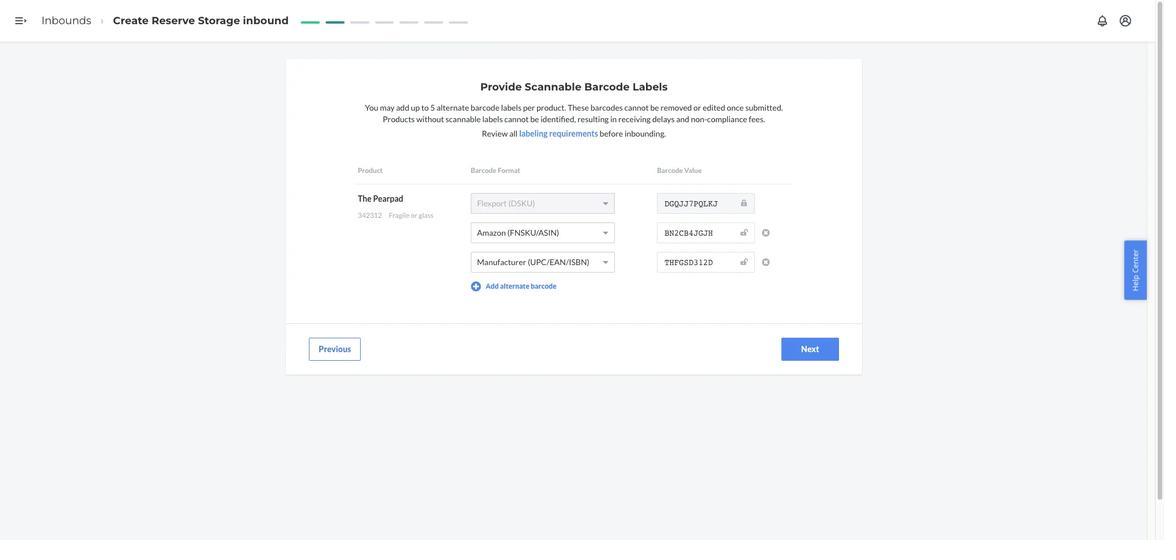 Task type: describe. For each thing, give the bounding box(es) containing it.
submitted.
[[746, 103, 784, 112]]

labeling
[[519, 128, 548, 138]]

these
[[568, 103, 589, 112]]

barcode value
[[657, 166, 702, 175]]

compliance
[[708, 114, 748, 124]]

inbounds
[[42, 14, 91, 27]]

the
[[358, 194, 372, 204]]

fragile
[[389, 211, 410, 220]]

lock alt image
[[742, 199, 747, 207]]

product.
[[537, 103, 567, 112]]

manufacturer (upc/ean/isbn) option
[[477, 257, 590, 267]]

in
[[611, 114, 617, 124]]

glass
[[419, 211, 434, 220]]

0 vertical spatial be
[[651, 103, 660, 112]]

add
[[396, 103, 410, 112]]

scannable
[[525, 81, 582, 93]]

amazon (fnsku/asin)
[[477, 228, 560, 238]]

fragile or glass
[[389, 211, 434, 220]]

plus circle image
[[471, 281, 481, 292]]

value
[[685, 166, 702, 175]]

0 horizontal spatial cannot
[[505, 114, 529, 124]]

inbounds link
[[42, 14, 91, 27]]

labels
[[633, 81, 668, 93]]

open account menu image
[[1119, 14, 1133, 28]]

times circle image
[[762, 229, 771, 237]]

barcode format
[[471, 166, 521, 175]]

amazon (fnsku/asin) option
[[477, 228, 560, 238]]

alternate inside you may add up to 5 alternate barcode labels per product. these barcodes cannot be removed or edited once submitted. products without scannable labels cannot be identified, resulting in receiving delays and non-compliance fees. review all labeling requirements before inbounding.
[[437, 103, 469, 112]]

previous button
[[309, 338, 361, 361]]

open notifications image
[[1096, 14, 1110, 28]]

help
[[1131, 275, 1141, 291]]

next button
[[782, 338, 840, 361]]

to
[[422, 103, 429, 112]]

inbound
[[243, 14, 289, 27]]

reserve
[[152, 14, 195, 27]]

lock open alt image
[[741, 228, 749, 236]]

barcode inside you may add up to 5 alternate barcode labels per product. these barcodes cannot be removed or edited once submitted. products without scannable labels cannot be identified, resulting in receiving delays and non-compliance fees. review all labeling requirements before inbounding.
[[471, 103, 500, 112]]

review
[[482, 128, 508, 138]]

open navigation image
[[14, 14, 28, 28]]

manufacturer
[[477, 257, 527, 267]]

flexport (dsku)
[[477, 198, 535, 208]]

edited
[[703, 103, 726, 112]]

without
[[417, 114, 444, 124]]

alternate inside button
[[500, 282, 530, 291]]

non-
[[691, 114, 708, 124]]

and
[[677, 114, 690, 124]]

1 horizontal spatial cannot
[[625, 103, 649, 112]]

manufacturer (upc/ean/isbn)
[[477, 257, 590, 267]]

times circle image
[[762, 258, 771, 266]]

or inside you may add up to 5 alternate barcode labels per product. these barcodes cannot be removed or edited once submitted. products without scannable labels cannot be identified, resulting in receiving delays and non-compliance fees. review all labeling requirements before inbounding.
[[694, 103, 702, 112]]

1 vertical spatial be
[[531, 114, 539, 124]]

scannable
[[446, 114, 481, 124]]

next
[[802, 344, 820, 354]]

identified,
[[541, 114, 576, 124]]

1 vertical spatial labels
[[483, 114, 503, 124]]

provide
[[481, 81, 522, 93]]

product
[[358, 166, 383, 175]]



Task type: locate. For each thing, give the bounding box(es) containing it.
barcodes
[[591, 103, 623, 112]]

barcode
[[471, 103, 500, 112], [531, 282, 557, 291]]

amazon
[[477, 228, 506, 238]]

labels
[[501, 103, 522, 112], [483, 114, 503, 124]]

None text field
[[657, 223, 756, 243], [657, 252, 756, 273], [657, 223, 756, 243], [657, 252, 756, 273]]

1 horizontal spatial or
[[694, 103, 702, 112]]

up
[[411, 103, 420, 112]]

provide scannable barcode labels
[[481, 81, 668, 93]]

barcode up scannable
[[471, 103, 500, 112]]

cannot up all
[[505, 114, 529, 124]]

0 horizontal spatial alternate
[[437, 103, 469, 112]]

be down per
[[531, 114, 539, 124]]

before
[[600, 128, 623, 138]]

alternate
[[437, 103, 469, 112], [500, 282, 530, 291]]

labeling requirements button
[[519, 128, 598, 139]]

per
[[523, 103, 535, 112]]

alternate up scannable
[[437, 103, 469, 112]]

None text field
[[657, 193, 756, 214]]

all
[[510, 128, 518, 138]]

1 vertical spatial barcode
[[531, 282, 557, 291]]

barcode left the value
[[657, 166, 683, 175]]

the pearpad
[[358, 194, 404, 204]]

or
[[694, 103, 702, 112], [411, 211, 418, 220]]

help center
[[1131, 249, 1141, 291]]

help center button
[[1125, 241, 1148, 300]]

5
[[431, 103, 435, 112]]

storage
[[198, 14, 240, 27]]

barcode for barcode value
[[657, 166, 683, 175]]

format
[[498, 166, 521, 175]]

add alternate barcode
[[486, 282, 557, 291]]

barcode inside button
[[531, 282, 557, 291]]

lock open alt image
[[741, 258, 749, 266]]

0 vertical spatial or
[[694, 103, 702, 112]]

barcode left the format
[[471, 166, 497, 175]]

barcode down manufacturer (upc/ean/isbn)
[[531, 282, 557, 291]]

may
[[380, 103, 395, 112]]

cannot up receiving
[[625, 103, 649, 112]]

1 horizontal spatial be
[[651, 103, 660, 112]]

2 horizontal spatial barcode
[[657, 166, 683, 175]]

alternate right add at the left of page
[[500, 282, 530, 291]]

be up delays
[[651, 103, 660, 112]]

0 vertical spatial barcode
[[471, 103, 500, 112]]

inbounding.
[[625, 128, 666, 138]]

resulting
[[578, 114, 609, 124]]

1 horizontal spatial barcode
[[585, 81, 630, 93]]

pearpad
[[373, 194, 404, 204]]

or left glass on the top of the page
[[411, 211, 418, 220]]

cannot
[[625, 103, 649, 112], [505, 114, 529, 124]]

0 vertical spatial cannot
[[625, 103, 649, 112]]

1 vertical spatial or
[[411, 211, 418, 220]]

1 horizontal spatial alternate
[[500, 282, 530, 291]]

receiving
[[619, 114, 651, 124]]

0 horizontal spatial be
[[531, 114, 539, 124]]

fees.
[[749, 114, 766, 124]]

(fnsku/asin)
[[508, 228, 560, 238]]

delays
[[653, 114, 675, 124]]

requirements
[[550, 128, 598, 138]]

add
[[486, 282, 499, 291]]

1 horizontal spatial barcode
[[531, 282, 557, 291]]

be
[[651, 103, 660, 112], [531, 114, 539, 124]]

0 horizontal spatial or
[[411, 211, 418, 220]]

barcode up barcodes
[[585, 81, 630, 93]]

0 vertical spatial alternate
[[437, 103, 469, 112]]

you may add up to 5 alternate barcode labels per product. these barcodes cannot be removed or edited once submitted. products without scannable labels cannot be identified, resulting in receiving delays and non-compliance fees. review all labeling requirements before inbounding.
[[365, 103, 784, 138]]

flexport
[[477, 198, 507, 208]]

or up non-
[[694, 103, 702, 112]]

breadcrumbs navigation
[[32, 4, 298, 38]]

barcode
[[585, 81, 630, 93], [471, 166, 497, 175], [657, 166, 683, 175]]

you
[[365, 103, 379, 112]]

add alternate barcode button
[[471, 281, 557, 292]]

1 vertical spatial cannot
[[505, 114, 529, 124]]

labels left per
[[501, 103, 522, 112]]

342312
[[358, 211, 382, 220]]

labels up review
[[483, 114, 503, 124]]

center
[[1131, 249, 1141, 273]]

create
[[113, 14, 149, 27]]

create reserve storage inbound
[[113, 14, 289, 27]]

(dsku)
[[509, 198, 535, 208]]

previous
[[319, 344, 351, 354]]

removed
[[661, 103, 692, 112]]

0 horizontal spatial barcode
[[471, 166, 497, 175]]

(upc/ean/isbn)
[[528, 257, 590, 267]]

1 vertical spatial alternate
[[500, 282, 530, 291]]

products
[[383, 114, 415, 124]]

0 vertical spatial labels
[[501, 103, 522, 112]]

0 horizontal spatial barcode
[[471, 103, 500, 112]]

once
[[727, 103, 744, 112]]

barcode for barcode format
[[471, 166, 497, 175]]



Task type: vqa. For each thing, say whether or not it's contained in the screenshot.
Inventory Link
no



